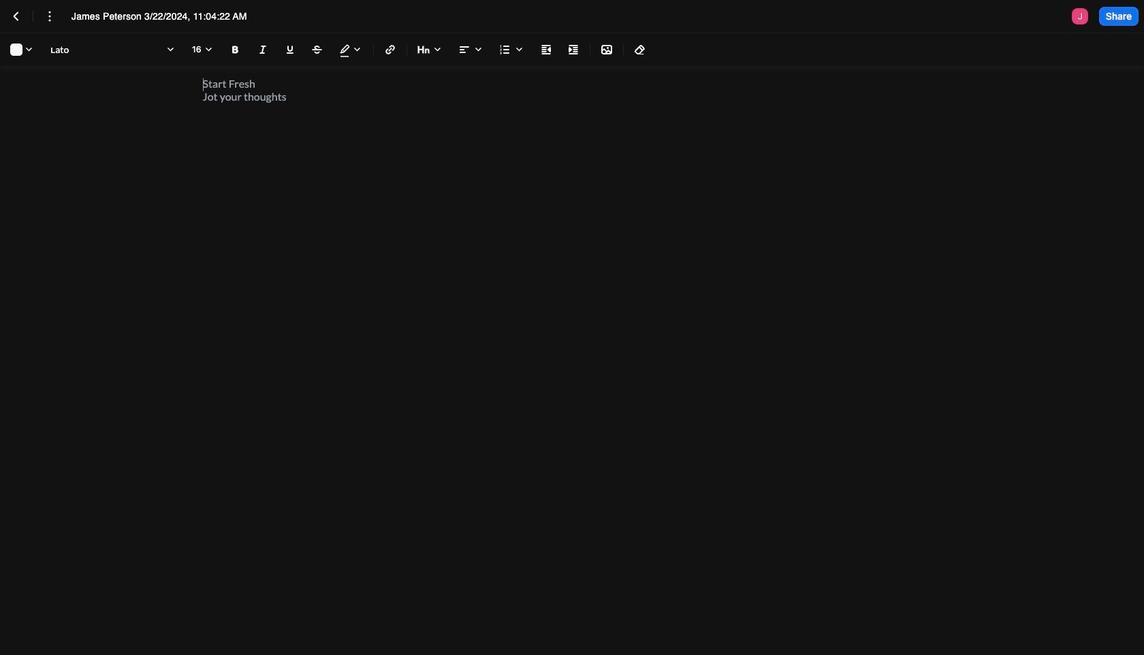 Task type: describe. For each thing, give the bounding box(es) containing it.
decrease indent image
[[538, 42, 554, 58]]

increase indent image
[[565, 42, 582, 58]]

strikethrough image
[[309, 42, 326, 58]]

underline image
[[282, 42, 298, 58]]

all notes image
[[8, 8, 25, 25]]

insert image image
[[599, 42, 615, 58]]



Task type: vqa. For each thing, say whether or not it's contained in the screenshot.
James Peterson image
yes



Task type: locate. For each thing, give the bounding box(es) containing it.
james peterson image
[[1072, 8, 1088, 25]]

link image
[[382, 42, 398, 58]]

italic image
[[255, 42, 271, 58]]

bold image
[[227, 42, 244, 58]]

None text field
[[72, 9, 262, 23]]

clear style image
[[632, 42, 648, 58]]

more image
[[42, 8, 58, 25]]



